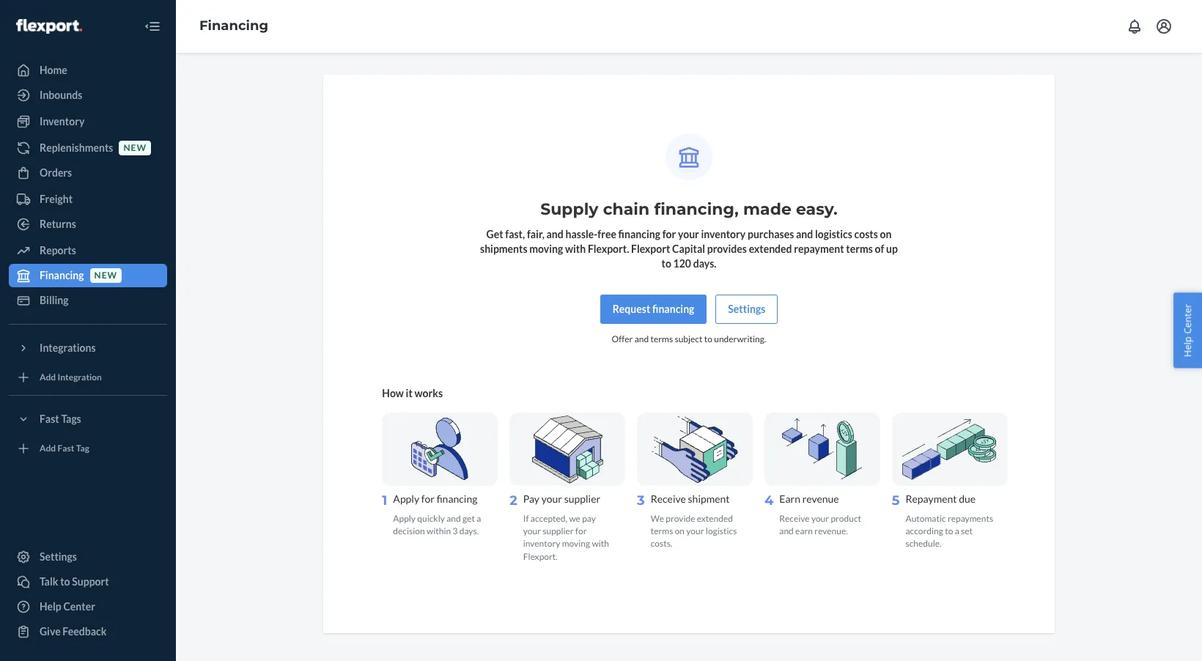Task type: vqa. For each thing, say whether or not it's contained in the screenshot.


Task type: describe. For each thing, give the bounding box(es) containing it.
moving inside "get fast, fair, and hassle-free financing for your inventory purchases and logistics costs on shipments moving with flexport. flexport capital provides extended repayment terms of up to 120 days."
[[529, 243, 563, 255]]

fast inside dropdown button
[[40, 413, 59, 425]]

apply for apply quickly and get a decision within 3 days.
[[393, 513, 416, 524]]

request
[[613, 303, 650, 315]]

fast tags button
[[9, 408, 167, 431]]

on inside "get fast, fair, and hassle-free financing for your inventory purchases and logistics costs on shipments moving with flexport. flexport capital provides extended repayment terms of up to 120 days."
[[880, 228, 892, 240]]

financing inside "get fast, fair, and hassle-free financing for your inventory purchases and logistics costs on shipments moving with flexport. flexport capital provides extended repayment terms of up to 120 days."
[[618, 228, 660, 240]]

fair,
[[527, 228, 545, 240]]

to inside "get fast, fair, and hassle-free financing for your inventory purchases and logistics costs on shipments moving with flexport. flexport capital provides extended repayment terms of up to 120 days."
[[662, 257, 671, 270]]

your inside if accepted, we pay your supplier for inventory moving with flexport.
[[523, 526, 541, 537]]

due
[[959, 493, 976, 505]]

returns
[[40, 218, 76, 230]]

request financing
[[613, 303, 694, 315]]

talk to support
[[40, 575, 109, 588]]

your up accepted,
[[542, 493, 562, 505]]

give feedback button
[[9, 620, 167, 644]]

works
[[415, 387, 443, 400]]

days. inside apply quickly and get a decision within 3 days.
[[459, 526, 479, 537]]

of
[[875, 243, 884, 255]]

schedule.
[[906, 538, 942, 549]]

if
[[523, 513, 529, 524]]

fast tags
[[40, 413, 81, 425]]

orders link
[[9, 161, 167, 185]]

repayment
[[794, 243, 844, 255]]

capital
[[672, 243, 705, 255]]

and inside apply quickly and get a decision within 3 days.
[[447, 513, 461, 524]]

help center button
[[1174, 293, 1202, 368]]

for inside if accepted, we pay your supplier for inventory moving with flexport.
[[575, 526, 587, 537]]

inventory inside if accepted, we pay your supplier for inventory moving with flexport.
[[523, 538, 560, 549]]

we provide extended terms on your logistics costs.
[[651, 513, 737, 549]]

product
[[831, 513, 861, 524]]

0 vertical spatial supplier
[[564, 493, 600, 505]]

request financing button
[[600, 295, 707, 324]]

flexport. inside if accepted, we pay your supplier for inventory moving with flexport.
[[523, 551, 558, 562]]

receive shipment
[[651, 493, 730, 505]]

2 vertical spatial financing
[[437, 493, 477, 505]]

billing
[[40, 294, 69, 306]]

logistics inside "get fast, fair, and hassle-free financing for your inventory purchases and logistics costs on shipments moving with flexport. flexport capital provides extended repayment terms of up to 120 days."
[[815, 228, 852, 240]]

earn revenue
[[779, 493, 839, 505]]

and up repayment
[[796, 228, 813, 240]]

shipments
[[480, 243, 527, 255]]

financing link
[[199, 18, 268, 34]]

5
[[892, 493, 900, 509]]

home link
[[9, 59, 167, 82]]

feedback
[[63, 625, 107, 638]]

and right offer
[[635, 334, 649, 345]]

receive for receive your product and earn revenue.
[[779, 513, 810, 524]]

provide
[[666, 513, 695, 524]]

support
[[72, 575, 109, 588]]

your inside receive your product and earn revenue.
[[811, 513, 829, 524]]

and inside receive your product and earn revenue.
[[779, 526, 794, 537]]

new for replenishments
[[123, 143, 147, 154]]

to inside "automatic repayments according to a set schedule."
[[945, 526, 953, 537]]

receive your product and earn revenue.
[[779, 513, 861, 537]]

subject
[[675, 334, 703, 345]]

offer and terms subject to underwriting.
[[612, 334, 766, 345]]

pay
[[582, 513, 596, 524]]

give
[[40, 625, 61, 638]]

add integration link
[[9, 366, 167, 389]]

repayments
[[948, 513, 993, 524]]

close navigation image
[[144, 18, 161, 35]]

1 vertical spatial terms
[[651, 334, 673, 345]]

give feedback
[[40, 625, 107, 638]]

your inside "get fast, fair, and hassle-free financing for your inventory purchases and logistics costs on shipments moving with flexport. flexport capital provides extended repayment terms of up to 120 days."
[[678, 228, 699, 240]]

apply for financing
[[393, 493, 477, 505]]

inventory inside "get fast, fair, and hassle-free financing for your inventory purchases and logistics costs on shipments moving with flexport. flexport capital provides extended repayment terms of up to 120 days."
[[701, 228, 746, 240]]

on inside we provide extended terms on your logistics costs.
[[675, 526, 685, 537]]

inventory link
[[9, 110, 167, 133]]

talk to support button
[[9, 570, 167, 594]]

earn
[[779, 493, 800, 505]]

add fast tag
[[40, 443, 89, 454]]

settings button
[[716, 295, 778, 324]]

returns link
[[9, 213, 167, 236]]

underwriting.
[[714, 334, 766, 345]]

1 vertical spatial fast
[[58, 443, 74, 454]]

1 horizontal spatial 3
[[637, 493, 645, 509]]

extended inside "get fast, fair, and hassle-free financing for your inventory purchases and logistics costs on shipments moving with flexport. flexport capital provides extended repayment terms of up to 120 days."
[[749, 243, 792, 255]]

flexport. inside "get fast, fair, and hassle-free financing for your inventory purchases and logistics costs on shipments moving with flexport. flexport capital provides extended repayment terms of up to 120 days."
[[588, 243, 629, 255]]

repayment due
[[906, 493, 976, 505]]

how it works
[[382, 387, 443, 400]]

provides
[[707, 243, 747, 255]]

to right subject
[[704, 334, 712, 345]]

and right fair,
[[547, 228, 564, 240]]

revenue.
[[815, 526, 848, 537]]

freight
[[40, 193, 73, 205]]

pay
[[523, 493, 540, 505]]

it
[[406, 387, 413, 400]]

automatic
[[906, 513, 946, 524]]

help inside help center button
[[1181, 336, 1194, 357]]

we
[[651, 513, 664, 524]]

open notifications image
[[1126, 18, 1144, 35]]

decision
[[393, 526, 425, 537]]

terms inside we provide extended terms on your logistics costs.
[[651, 526, 673, 537]]

add fast tag link
[[9, 437, 167, 460]]

days. inside "get fast, fair, and hassle-free financing for your inventory purchases and logistics costs on shipments moving with flexport. flexport capital provides extended repayment terms of up to 120 days."
[[693, 257, 717, 270]]

120
[[673, 257, 691, 270]]

moving inside if accepted, we pay your supplier for inventory moving with flexport.
[[562, 538, 590, 549]]

add for add integration
[[40, 372, 56, 383]]

terms inside "get fast, fair, and hassle-free financing for your inventory purchases and logistics costs on shipments moving with flexport. flexport capital provides extended repayment terms of up to 120 days."
[[846, 243, 873, 255]]

integration
[[58, 372, 102, 383]]

home
[[40, 64, 67, 76]]

settings inside "settings" 'button'
[[728, 303, 766, 315]]

integrations button
[[9, 336, 167, 360]]

if accepted, we pay your supplier for inventory moving with flexport.
[[523, 513, 609, 562]]

set
[[961, 526, 973, 537]]

1 vertical spatial for
[[421, 493, 435, 505]]



Task type: locate. For each thing, give the bounding box(es) containing it.
revenue
[[802, 493, 839, 505]]

a
[[477, 513, 481, 524], [955, 526, 959, 537]]

0 vertical spatial 3
[[637, 493, 645, 509]]

how
[[382, 387, 404, 400]]

settings up talk
[[40, 551, 77, 563]]

get
[[463, 513, 475, 524]]

1 vertical spatial settings
[[40, 551, 77, 563]]

add integration
[[40, 372, 102, 383]]

according
[[906, 526, 943, 537]]

fast
[[40, 413, 59, 425], [58, 443, 74, 454]]

made
[[743, 199, 792, 219]]

and left get
[[447, 513, 461, 524]]

help
[[1181, 336, 1194, 357], [40, 600, 61, 613]]

inbounds link
[[9, 84, 167, 107]]

1 vertical spatial flexport.
[[523, 551, 558, 562]]

tags
[[61, 413, 81, 425]]

receive up earn
[[779, 513, 810, 524]]

your up capital
[[678, 228, 699, 240]]

inbounds
[[40, 89, 82, 101]]

0 vertical spatial financing
[[199, 18, 268, 34]]

extended down shipment
[[697, 513, 733, 524]]

financing,
[[654, 199, 739, 219]]

0 horizontal spatial inventory
[[523, 538, 560, 549]]

0 vertical spatial financing
[[618, 228, 660, 240]]

on down provide
[[675, 526, 685, 537]]

we
[[569, 513, 580, 524]]

free
[[598, 228, 616, 240]]

open account menu image
[[1155, 18, 1173, 35]]

0 vertical spatial apply
[[393, 493, 419, 505]]

1 vertical spatial moving
[[562, 538, 590, 549]]

extended inside we provide extended terms on your logistics costs.
[[697, 513, 733, 524]]

quickly
[[417, 513, 445, 524]]

center
[[1181, 304, 1194, 334], [63, 600, 95, 613]]

tag
[[76, 443, 89, 454]]

0 vertical spatial extended
[[749, 243, 792, 255]]

0 vertical spatial inventory
[[701, 228, 746, 240]]

1 horizontal spatial extended
[[749, 243, 792, 255]]

logistics inside we provide extended terms on your logistics costs.
[[706, 526, 737, 537]]

supply chain financing, made easy.
[[540, 199, 838, 219]]

0 horizontal spatial help
[[40, 600, 61, 613]]

0 vertical spatial on
[[880, 228, 892, 240]]

financing up subject
[[652, 303, 694, 315]]

on up up
[[880, 228, 892, 240]]

supplier down accepted,
[[543, 526, 574, 537]]

apply right 1
[[393, 493, 419, 505]]

to inside button
[[60, 575, 70, 588]]

settings
[[728, 303, 766, 315], [40, 551, 77, 563]]

flexport
[[631, 243, 670, 255]]

a inside apply quickly and get a decision within 3 days.
[[477, 513, 481, 524]]

supply
[[540, 199, 598, 219]]

help center link
[[9, 595, 167, 619]]

1 vertical spatial help
[[40, 600, 61, 613]]

1 horizontal spatial financing
[[199, 18, 268, 34]]

new up orders link
[[123, 143, 147, 154]]

0 horizontal spatial financing
[[40, 269, 84, 281]]

with down hassle-
[[565, 243, 586, 255]]

1 vertical spatial receive
[[779, 513, 810, 524]]

terms
[[846, 243, 873, 255], [651, 334, 673, 345], [651, 526, 673, 537]]

offer
[[612, 334, 633, 345]]

3 inside apply quickly and get a decision within 3 days.
[[453, 526, 458, 537]]

1 horizontal spatial help
[[1181, 336, 1194, 357]]

0 horizontal spatial help center
[[40, 600, 95, 613]]

1 horizontal spatial logistics
[[815, 228, 852, 240]]

new
[[123, 143, 147, 154], [94, 270, 117, 281]]

3 right within
[[453, 526, 458, 537]]

0 vertical spatial for
[[662, 228, 676, 240]]

1 horizontal spatial on
[[880, 228, 892, 240]]

easy.
[[796, 199, 838, 219]]

add left "integration"
[[40, 372, 56, 383]]

a left set
[[955, 526, 959, 537]]

your down the if
[[523, 526, 541, 537]]

1 vertical spatial add
[[40, 443, 56, 454]]

repayment
[[906, 493, 957, 505]]

costs.
[[651, 538, 673, 549]]

0 vertical spatial terms
[[846, 243, 873, 255]]

add for add fast tag
[[40, 443, 56, 454]]

0 vertical spatial new
[[123, 143, 147, 154]]

1 vertical spatial help center
[[40, 600, 95, 613]]

your
[[678, 228, 699, 240], [542, 493, 562, 505], [811, 513, 829, 524], [523, 526, 541, 537], [686, 526, 704, 537]]

add down "fast tags"
[[40, 443, 56, 454]]

0 vertical spatial flexport.
[[588, 243, 629, 255]]

1 horizontal spatial settings
[[728, 303, 766, 315]]

accepted,
[[531, 513, 567, 524]]

0 vertical spatial help center
[[1181, 304, 1194, 357]]

get fast, fair, and hassle-free financing for your inventory purchases and logistics costs on shipments moving with flexport. flexport capital provides extended repayment terms of up to 120 days.
[[480, 228, 898, 270]]

flexport. down accepted,
[[523, 551, 558, 562]]

for inside "get fast, fair, and hassle-free financing for your inventory purchases and logistics costs on shipments moving with flexport. flexport capital provides extended repayment terms of up to 120 days."
[[662, 228, 676, 240]]

terms up costs.
[[651, 526, 673, 537]]

logistics down shipment
[[706, 526, 737, 537]]

on
[[880, 228, 892, 240], [675, 526, 685, 537]]

receive
[[651, 493, 686, 505], [779, 513, 810, 524]]

moving down fair,
[[529, 243, 563, 255]]

extended down purchases
[[749, 243, 792, 255]]

financing
[[199, 18, 268, 34], [40, 269, 84, 281]]

0 vertical spatial with
[[565, 243, 586, 255]]

settings up underwriting.
[[728, 303, 766, 315]]

financing up flexport on the top right
[[618, 228, 660, 240]]

a right get
[[477, 513, 481, 524]]

0 vertical spatial moving
[[529, 243, 563, 255]]

2 add from the top
[[40, 443, 56, 454]]

logistics
[[815, 228, 852, 240], [706, 526, 737, 537]]

1 horizontal spatial help center
[[1181, 304, 1194, 357]]

0 vertical spatial settings
[[728, 303, 766, 315]]

billing link
[[9, 289, 167, 312]]

apply inside apply quickly and get a decision within 3 days.
[[393, 513, 416, 524]]

for up flexport on the top right
[[662, 228, 676, 240]]

to
[[662, 257, 671, 270], [704, 334, 712, 345], [945, 526, 953, 537], [60, 575, 70, 588]]

settings link
[[9, 545, 167, 569]]

2
[[510, 493, 517, 509]]

receive inside receive your product and earn revenue.
[[779, 513, 810, 524]]

0 vertical spatial fast
[[40, 413, 59, 425]]

automatic repayments according to a set schedule.
[[906, 513, 993, 549]]

a inside "automatic repayments according to a set schedule."
[[955, 526, 959, 537]]

for down we
[[575, 526, 587, 537]]

inventory
[[40, 115, 85, 128]]

help center inside button
[[1181, 304, 1194, 357]]

1 horizontal spatial flexport.
[[588, 243, 629, 255]]

flexport logo image
[[16, 19, 82, 34]]

1 vertical spatial a
[[955, 526, 959, 537]]

1 vertical spatial inventory
[[523, 538, 560, 549]]

for up quickly on the bottom of page
[[421, 493, 435, 505]]

1
[[382, 493, 387, 509]]

days. down get
[[459, 526, 479, 537]]

get
[[486, 228, 503, 240]]

1 horizontal spatial receive
[[779, 513, 810, 524]]

within
[[427, 526, 451, 537]]

financing
[[618, 228, 660, 240], [652, 303, 694, 315], [437, 493, 477, 505]]

receive for receive shipment
[[651, 493, 686, 505]]

0 vertical spatial help
[[1181, 336, 1194, 357]]

1 horizontal spatial inventory
[[701, 228, 746, 240]]

1 vertical spatial extended
[[697, 513, 733, 524]]

reports link
[[9, 239, 167, 262]]

2 vertical spatial for
[[575, 526, 587, 537]]

to left 120
[[662, 257, 671, 270]]

apply quickly and get a decision within 3 days.
[[393, 513, 481, 537]]

1 vertical spatial on
[[675, 526, 685, 537]]

fast left tag
[[58, 443, 74, 454]]

logistics up repayment
[[815, 228, 852, 240]]

with inside if accepted, we pay your supplier for inventory moving with flexport.
[[592, 538, 609, 549]]

new for financing
[[94, 270, 117, 281]]

with inside "get fast, fair, and hassle-free financing for your inventory purchases and logistics costs on shipments moving with flexport. flexport capital provides extended repayment terms of up to 120 days."
[[565, 243, 586, 255]]

0 vertical spatial logistics
[[815, 228, 852, 240]]

days. down capital
[[693, 257, 717, 270]]

0 horizontal spatial a
[[477, 513, 481, 524]]

1 add from the top
[[40, 372, 56, 383]]

0 horizontal spatial 3
[[453, 526, 458, 537]]

0 horizontal spatial for
[[421, 493, 435, 505]]

inventory up provides
[[701, 228, 746, 240]]

0 vertical spatial add
[[40, 372, 56, 383]]

1 vertical spatial days.
[[459, 526, 479, 537]]

moving
[[529, 243, 563, 255], [562, 538, 590, 549]]

hassle-
[[566, 228, 598, 240]]

center inside button
[[1181, 304, 1194, 334]]

0 vertical spatial days.
[[693, 257, 717, 270]]

integrations
[[40, 342, 96, 354]]

with
[[565, 243, 586, 255], [592, 538, 609, 549]]

0 horizontal spatial days.
[[459, 526, 479, 537]]

apply up decision
[[393, 513, 416, 524]]

1 horizontal spatial new
[[123, 143, 147, 154]]

1 vertical spatial supplier
[[543, 526, 574, 537]]

terms down costs
[[846, 243, 873, 255]]

replenishments
[[40, 141, 113, 154]]

your inside we provide extended terms on your logistics costs.
[[686, 526, 704, 537]]

2 horizontal spatial for
[[662, 228, 676, 240]]

1 vertical spatial logistics
[[706, 526, 737, 537]]

fast left the tags
[[40, 413, 59, 425]]

reports
[[40, 244, 76, 257]]

a for 1
[[477, 513, 481, 524]]

1 horizontal spatial for
[[575, 526, 587, 537]]

chain
[[603, 199, 650, 219]]

0 horizontal spatial receive
[[651, 493, 686, 505]]

your down provide
[[686, 526, 704, 537]]

apply for apply for financing
[[393, 493, 419, 505]]

1 vertical spatial financing
[[40, 269, 84, 281]]

financing inside button
[[652, 303, 694, 315]]

orders
[[40, 166, 72, 179]]

help inside help center link
[[40, 600, 61, 613]]

1 vertical spatial financing
[[652, 303, 694, 315]]

0 horizontal spatial settings
[[40, 551, 77, 563]]

0 horizontal spatial logistics
[[706, 526, 737, 537]]

with down pay
[[592, 538, 609, 549]]

1 vertical spatial apply
[[393, 513, 416, 524]]

0 horizontal spatial on
[[675, 526, 685, 537]]

fast,
[[505, 228, 525, 240]]

3
[[637, 493, 645, 509], [453, 526, 458, 537]]

to right talk
[[60, 575, 70, 588]]

1 vertical spatial new
[[94, 270, 117, 281]]

moving down we
[[562, 538, 590, 549]]

0 vertical spatial center
[[1181, 304, 1194, 334]]

0 horizontal spatial center
[[63, 600, 95, 613]]

1 horizontal spatial days.
[[693, 257, 717, 270]]

1 apply from the top
[[393, 493, 419, 505]]

receive up the we
[[651, 493, 686, 505]]

a for 5
[[955, 526, 959, 537]]

1 horizontal spatial a
[[955, 526, 959, 537]]

to left set
[[945, 526, 953, 537]]

0 vertical spatial receive
[[651, 493, 686, 505]]

1 vertical spatial center
[[63, 600, 95, 613]]

settings inside settings link
[[40, 551, 77, 563]]

0 vertical spatial a
[[477, 513, 481, 524]]

freight link
[[9, 188, 167, 211]]

financing up get
[[437, 493, 477, 505]]

flexport. down free
[[588, 243, 629, 255]]

0 horizontal spatial new
[[94, 270, 117, 281]]

inventory down accepted,
[[523, 538, 560, 549]]

shipment
[[688, 493, 730, 505]]

2 vertical spatial terms
[[651, 526, 673, 537]]

terms left subject
[[651, 334, 673, 345]]

1 vertical spatial 3
[[453, 526, 458, 537]]

1 horizontal spatial center
[[1181, 304, 1194, 334]]

2 apply from the top
[[393, 513, 416, 524]]

your up revenue.
[[811, 513, 829, 524]]

0 horizontal spatial extended
[[697, 513, 733, 524]]

days.
[[693, 257, 717, 270], [459, 526, 479, 537]]

1 vertical spatial with
[[592, 538, 609, 549]]

0 horizontal spatial with
[[565, 243, 586, 255]]

for
[[662, 228, 676, 240], [421, 493, 435, 505], [575, 526, 587, 537]]

0 horizontal spatial flexport.
[[523, 551, 558, 562]]

1 horizontal spatial with
[[592, 538, 609, 549]]

pay your supplier
[[523, 493, 600, 505]]

supplier up pay
[[564, 493, 600, 505]]

talk
[[40, 575, 58, 588]]

new down reports link
[[94, 270, 117, 281]]

and left earn
[[779, 526, 794, 537]]

4
[[765, 493, 774, 509]]

3 left receive shipment
[[637, 493, 645, 509]]

supplier inside if accepted, we pay your supplier for inventory moving with flexport.
[[543, 526, 574, 537]]



